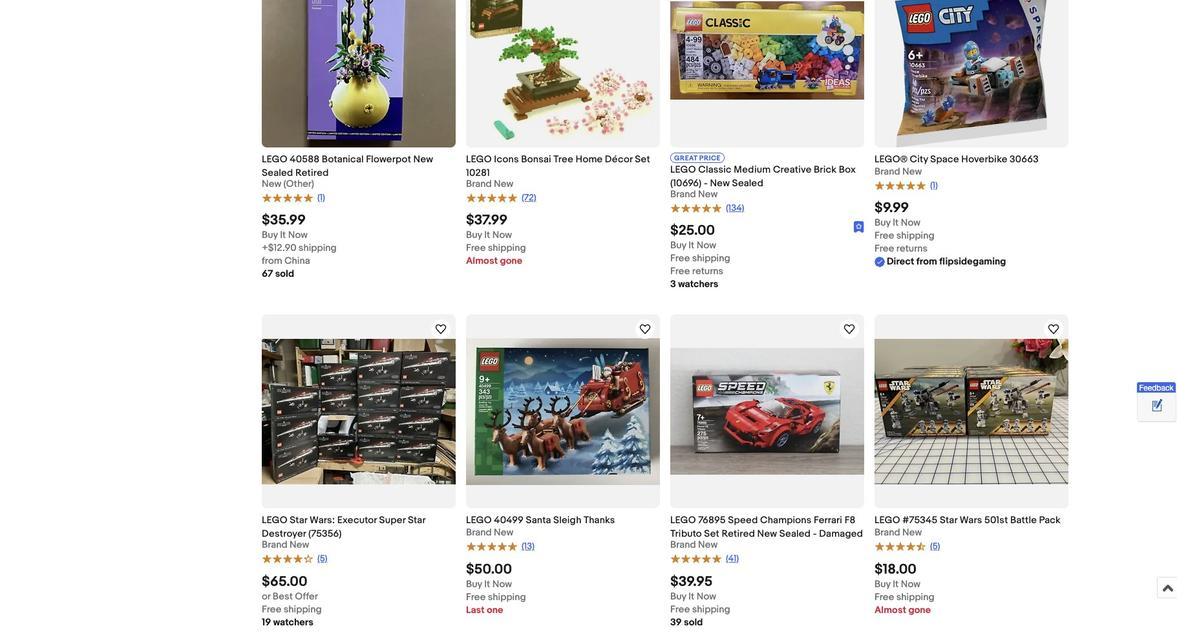 Task type: vqa. For each thing, say whether or not it's contained in the screenshot.


Task type: locate. For each thing, give the bounding box(es) containing it.
1 horizontal spatial sold
[[684, 616, 703, 628]]

now down (41) link
[[697, 590, 717, 602]]

gone
[[500, 255, 523, 267], [909, 604, 931, 616]]

1 star from the left
[[290, 514, 308, 527]]

(1) link down '(other)' at the top of page
[[262, 191, 325, 203]]

lego inside "lego icons bonsai tree home décor set 10281 brand new"
[[466, 153, 492, 166]]

lego icons bonsai tree home décor set 10281 heading
[[466, 153, 650, 179]]

wars:
[[310, 514, 335, 527]]

- down ferrari
[[813, 528, 817, 540]]

(5) link for $65.00
[[262, 552, 328, 564]]

- inside great price lego classic medium creative brick box (10696) - new sealed brand new
[[704, 177, 708, 190]]

0 vertical spatial sold
[[275, 268, 294, 280]]

0 vertical spatial almost
[[466, 255, 498, 267]]

(1) for $9.99
[[931, 180, 938, 191]]

executor
[[337, 514, 377, 527]]

retired down 40588 on the top left
[[296, 167, 329, 179]]

0 horizontal spatial (1) link
[[262, 191, 325, 203]]

buy
[[875, 217, 891, 229], [262, 229, 278, 242], [466, 229, 482, 242], [671, 240, 687, 252], [466, 578, 482, 590], [875, 578, 891, 590], [671, 590, 687, 602]]

shipping down $18.00
[[897, 591, 935, 603]]

one
[[487, 604, 504, 616]]

2 horizontal spatial star
[[940, 514, 958, 527]]

shipping inside buy it now free shipping free returns 3 watchers
[[692, 252, 731, 265]]

#75345
[[903, 514, 938, 527]]

1 vertical spatial set
[[704, 528, 720, 540]]

shipping inside $18.00 buy it now free shipping almost gone
[[897, 591, 935, 603]]

1 horizontal spatial (1)
[[931, 180, 938, 191]]

shipping up china at left
[[299, 242, 337, 254]]

lego up 10281
[[466, 153, 492, 166]]

lego 40499 santa sleigh thanks brand new
[[466, 514, 615, 539]]

shipping inside $39.95 buy it now free shipping 39 sold
[[692, 603, 731, 615]]

almost down $18.00
[[875, 604, 907, 616]]

buy inside buy it now free shipping free returns 3 watchers
[[671, 240, 687, 252]]

sealed down 40588 on the top left
[[262, 167, 293, 179]]

sleigh
[[554, 514, 582, 527]]

free for $9.99
[[875, 230, 895, 242]]

1 vertical spatial gone
[[909, 604, 931, 616]]

retired inside lego 76895 speed champions ferrari f8 tributo set retired new sealed - damaged brand new
[[722, 528, 755, 540]]

(5) link up $18.00
[[875, 540, 941, 552]]

(5) link up $65.00
[[262, 552, 328, 564]]

it for $39.95
[[689, 590, 695, 602]]

now up one
[[493, 578, 512, 590]]

new up (41) link
[[698, 539, 718, 551]]

it inside the $35.99 buy it now +$12.90 shipping from china 67 sold
[[280, 229, 286, 242]]

new up (134) link on the right of page
[[698, 188, 718, 201]]

0 horizontal spatial gone
[[500, 255, 523, 267]]

brick
[[814, 164, 837, 176]]

sold right 67
[[275, 268, 294, 280]]

it for $37.99
[[485, 229, 490, 242]]

lego inside lego  40588 botanical flowerpot new sealed retired new (other)
[[262, 153, 288, 166]]

0 horizontal spatial -
[[704, 177, 708, 190]]

now down (134) link on the right of page
[[697, 240, 717, 252]]

new inside lego® city space hoverbike 30663 brand new
[[903, 166, 922, 178]]

lego
[[262, 153, 288, 166], [466, 153, 492, 166], [671, 164, 696, 176], [262, 514, 288, 527], [466, 514, 492, 527], [671, 514, 696, 527], [875, 514, 901, 527]]

0 horizontal spatial sealed
[[262, 167, 293, 179]]

0 vertical spatial -
[[704, 177, 708, 190]]

lego 40499 santa sleigh thanks link
[[466, 514, 660, 527]]

1 vertical spatial sold
[[684, 616, 703, 628]]

lego 76895 speed champions ferrari f8 tributo set retired new sealed - damaged link
[[671, 514, 865, 540]]

lego for $37.99
[[466, 153, 492, 166]]

1 horizontal spatial star
[[408, 514, 426, 527]]

brand left #75345
[[875, 527, 901, 539]]

lego  40588 botanical flowerpot new sealed retired link
[[262, 153, 456, 179]]

shipping down offer
[[284, 603, 322, 615]]

lego star wars: executor super star destroyer (75356) image
[[262, 339, 456, 484]]

lego left 40588 on the top left
[[262, 153, 288, 166]]

last
[[466, 604, 485, 616]]

lego 76895 speed champions ferrari f8 tributo set retired new sealed - damaged image
[[671, 348, 865, 475]]

1 vertical spatial -
[[813, 528, 817, 540]]

set down 76895
[[704, 528, 720, 540]]

retired down speed at the right
[[722, 528, 755, 540]]

1 vertical spatial almost
[[875, 604, 907, 616]]

almost inside $37.99 buy it now free shipping almost gone
[[466, 255, 498, 267]]

0 vertical spatial watchers
[[679, 278, 719, 291]]

sealed down "champions"
[[780, 528, 811, 540]]

lego up destroyer
[[262, 514, 288, 527]]

now inside $18.00 buy it now free shipping almost gone
[[901, 578, 921, 590]]

lego classic medium creative brick box (10696) - new sealed heading
[[671, 164, 856, 190]]

shipping down $37.99
[[488, 242, 526, 254]]

$35.99 buy it now +$12.90 shipping from china 67 sold
[[262, 212, 337, 280]]

now inside $50.00 buy it now free shipping last one
[[493, 578, 512, 590]]

shipping for $18.00
[[897, 591, 935, 603]]

watchers inside buy it now free shipping free returns 3 watchers
[[679, 278, 719, 291]]

now up +$12.90
[[288, 229, 308, 242]]

new left space
[[903, 166, 922, 178]]

now
[[901, 217, 921, 229], [288, 229, 308, 242], [493, 229, 512, 242], [697, 240, 717, 252], [493, 578, 512, 590], [901, 578, 921, 590], [697, 590, 717, 602]]

shipping inside $65.00 or best offer free shipping 19 watchers
[[284, 603, 322, 615]]

- down classic
[[704, 177, 708, 190]]

set
[[635, 153, 650, 166], [704, 528, 720, 540]]

(5) link
[[875, 540, 941, 552], [262, 552, 328, 564]]

new inside the lego 40499 santa sleigh thanks brand new
[[494, 527, 514, 539]]

(1) down lego  40588 botanical flowerpot new sealed retired new (other)
[[318, 192, 325, 203]]

watchers right 19
[[273, 616, 314, 628]]

classic
[[699, 164, 732, 176]]

gone down $18.00
[[909, 604, 931, 616]]

buy for $9.99
[[875, 217, 891, 229]]

-
[[704, 177, 708, 190], [813, 528, 817, 540]]

shipping inside $50.00 buy it now free shipping last one
[[488, 591, 526, 603]]

free inside $39.95 buy it now free shipping 39 sold
[[671, 603, 690, 615]]

from
[[262, 255, 282, 267], [917, 256, 938, 268]]

lego 40499 santa sleigh thanks heading
[[466, 514, 615, 527]]

1 horizontal spatial gone
[[909, 604, 931, 616]]

star right super
[[408, 514, 426, 527]]

lego inside the lego 40499 santa sleigh thanks brand new
[[466, 514, 492, 527]]

from inside the $35.99 buy it now +$12.90 shipping from china 67 sold
[[262, 255, 282, 267]]

1 horizontal spatial retired
[[722, 528, 755, 540]]

gone down $37.99
[[500, 255, 523, 267]]

now inside $37.99 buy it now free shipping almost gone
[[493, 229, 512, 242]]

watchers
[[679, 278, 719, 291], [273, 616, 314, 628]]

0 horizontal spatial (1)
[[318, 192, 325, 203]]

new up $65.00
[[290, 539, 309, 551]]

lego for $50.00
[[466, 514, 492, 527]]

brand up (72) link
[[466, 178, 492, 190]]

now inside the $35.99 buy it now +$12.90 shipping from china 67 sold
[[288, 229, 308, 242]]

1 horizontal spatial returns
[[897, 243, 928, 255]]

shipping for $39.95
[[692, 603, 731, 615]]

free for $39.95
[[671, 603, 690, 615]]

lego left 40499
[[466, 514, 492, 527]]

brand inside lego #75345 star wars 501st battle pack brand new
[[875, 527, 901, 539]]

10281
[[466, 167, 490, 179]]

free inside $18.00 buy it now free shipping almost gone
[[875, 591, 895, 603]]

from up 67
[[262, 255, 282, 267]]

almost inside $18.00 buy it now free shipping almost gone
[[875, 604, 907, 616]]

it
[[893, 217, 899, 229], [280, 229, 286, 242], [485, 229, 490, 242], [689, 240, 695, 252], [485, 578, 490, 590], [893, 578, 899, 590], [689, 590, 695, 602]]

now inside $9.99 buy it now free shipping free returns direct from flipsidegaming
[[901, 217, 921, 229]]

0 horizontal spatial sold
[[275, 268, 294, 280]]

now for $37.99
[[493, 229, 512, 242]]

buy for $18.00
[[875, 578, 891, 590]]

shipping inside the $35.99 buy it now +$12.90 shipping from china 67 sold
[[299, 242, 337, 254]]

0 horizontal spatial set
[[635, 153, 650, 166]]

from right direct
[[917, 256, 938, 268]]

0 vertical spatial retired
[[296, 167, 329, 179]]

hoverbike
[[962, 153, 1008, 166]]

price
[[700, 154, 721, 162]]

new up (13) link
[[494, 527, 514, 539]]

now down #75345
[[901, 578, 921, 590]]

shipping inside $9.99 buy it now free shipping free returns direct from flipsidegaming
[[897, 230, 935, 242]]

1 vertical spatial (1)
[[318, 192, 325, 203]]

buy inside $39.95 buy it now free shipping 39 sold
[[671, 590, 687, 602]]

it for $9.99
[[893, 217, 899, 229]]

it inside $50.00 buy it now free shipping last one
[[485, 578, 490, 590]]

watch lego #75345 star wars 501st battle pack image
[[1046, 322, 1062, 337]]

it inside $37.99 buy it now free shipping almost gone
[[485, 229, 490, 242]]

2 horizontal spatial sealed
[[780, 528, 811, 540]]

it inside $18.00 buy it now free shipping almost gone
[[893, 578, 899, 590]]

brand
[[875, 166, 901, 178], [466, 178, 492, 190], [671, 188, 696, 201], [466, 527, 492, 539], [875, 527, 901, 539], [262, 539, 288, 551], [671, 539, 696, 551]]

1 horizontal spatial from
[[917, 256, 938, 268]]

lego inside lego 76895 speed champions ferrari f8 tributo set retired new sealed - damaged brand new
[[671, 514, 696, 527]]

lego® city space hoverbike 30663 image
[[894, 0, 1050, 148]]

returns down $25.00
[[692, 265, 724, 278]]

3 star from the left
[[940, 514, 958, 527]]

1 horizontal spatial (5) link
[[875, 540, 941, 552]]

it inside $39.95 buy it now free shipping 39 sold
[[689, 590, 695, 602]]

new inside "lego icons bonsai tree home décor set 10281 brand new"
[[494, 178, 514, 190]]

(13) link
[[466, 540, 535, 552]]

star up destroyer
[[290, 514, 308, 527]]

lego®
[[875, 153, 908, 166]]

(1) link up $9.99
[[875, 179, 938, 191]]

brand inside "lego icons bonsai tree home décor set 10281 brand new"
[[466, 178, 492, 190]]

set right décor
[[635, 153, 650, 166]]

1 vertical spatial returns
[[692, 265, 724, 278]]

retired inside lego  40588 botanical flowerpot new sealed retired new (other)
[[296, 167, 329, 179]]

super
[[379, 514, 406, 527]]

1 vertical spatial retired
[[722, 528, 755, 540]]

1 horizontal spatial (5)
[[931, 541, 941, 552]]

almost down $37.99
[[466, 255, 498, 267]]

(134) link
[[671, 201, 745, 214]]

brand inside the lego 40499 santa sleigh thanks brand new
[[466, 527, 492, 539]]

$37.99
[[466, 212, 508, 229]]

lego left #75345
[[875, 514, 901, 527]]

0 horizontal spatial returns
[[692, 265, 724, 278]]

buy for $39.95
[[671, 590, 687, 602]]

lego classic medium creative brick box (10696) - new sealed link
[[671, 163, 865, 190]]

(5) down #75345
[[931, 541, 941, 552]]

retired
[[296, 167, 329, 179], [722, 528, 755, 540]]

almost for $37.99
[[466, 255, 498, 267]]

0 horizontal spatial almost
[[466, 255, 498, 267]]

1 vertical spatial (5)
[[318, 553, 328, 564]]

free for $18.00
[[875, 591, 895, 603]]

new up $18.00
[[903, 527, 922, 539]]

67
[[262, 268, 273, 280]]

set inside lego 76895 speed champions ferrari f8 tributo set retired new sealed - damaged brand new
[[704, 528, 720, 540]]

free inside $65.00 or best offer free shipping 19 watchers
[[262, 603, 282, 615]]

lego for $35.99
[[262, 153, 288, 166]]

bonsai
[[521, 153, 552, 166]]

shipping inside $37.99 buy it now free shipping almost gone
[[488, 242, 526, 254]]

now inside $39.95 buy it now free shipping 39 sold
[[697, 590, 717, 602]]

shipping for $9.99
[[897, 230, 935, 242]]

lego inside lego star wars: executor super star destroyer (75356) brand new
[[262, 514, 288, 527]]

star left wars
[[940, 514, 958, 527]]

0 vertical spatial (5)
[[931, 541, 941, 552]]

buy inside $9.99 buy it now free shipping free returns direct from flipsidegaming
[[875, 217, 891, 229]]

shipping for $37.99
[[488, 242, 526, 254]]

0 horizontal spatial retired
[[296, 167, 329, 179]]

(1) link
[[875, 179, 938, 191], [262, 191, 325, 203]]

lego for $65.00
[[262, 514, 288, 527]]

brand up (134) link on the right of page
[[671, 188, 696, 201]]

1 horizontal spatial sealed
[[732, 177, 764, 190]]

(10696)
[[671, 177, 702, 190]]

shipping up one
[[488, 591, 526, 603]]

(5) down '(75356)'
[[318, 553, 328, 564]]

shipping down the $39.95
[[692, 603, 731, 615]]

gone inside $37.99 buy it now free shipping almost gone
[[500, 255, 523, 267]]

0 horizontal spatial (5) link
[[262, 552, 328, 564]]

lego 76895 speed champions ferrari f8 tributo set retired new sealed - damaged brand new
[[671, 514, 863, 551]]

free inside $37.99 buy it now free shipping almost gone
[[466, 242, 486, 254]]

brand up (41) link
[[671, 539, 696, 551]]

0 vertical spatial gone
[[500, 255, 523, 267]]

brand up (13) link
[[466, 527, 492, 539]]

sold right "39"
[[684, 616, 703, 628]]

0 vertical spatial (1)
[[931, 180, 938, 191]]

sealed inside lego 76895 speed champions ferrari f8 tributo set retired new sealed - damaged brand new
[[780, 528, 811, 540]]

0 horizontal spatial watchers
[[273, 616, 314, 628]]

it inside $9.99 buy it now free shipping free returns direct from flipsidegaming
[[893, 217, 899, 229]]

lego star wars: executor super star destroyer (75356) heading
[[262, 514, 426, 540]]

returns
[[897, 243, 928, 255], [692, 265, 724, 278]]

now up direct
[[901, 217, 921, 229]]

buy inside the $35.99 buy it now +$12.90 shipping from china 67 sold
[[262, 229, 278, 242]]

new down classic
[[710, 177, 730, 190]]

+$12.90
[[262, 242, 297, 254]]

(134)
[[726, 202, 745, 213]]

$9.99
[[875, 200, 910, 217]]

speed
[[728, 514, 758, 527]]

1 horizontal spatial set
[[704, 528, 720, 540]]

buy inside $37.99 buy it now free shipping almost gone
[[466, 229, 482, 242]]

brand up $65.00
[[262, 539, 288, 551]]

now down (72) link
[[493, 229, 512, 242]]

santa
[[526, 514, 551, 527]]

lego down great
[[671, 164, 696, 176]]

sealed down medium
[[732, 177, 764, 190]]

almost
[[466, 255, 498, 267], [875, 604, 907, 616]]

1 horizontal spatial almost
[[875, 604, 907, 616]]

0 horizontal spatial from
[[262, 255, 282, 267]]

thanks
[[584, 514, 615, 527]]

buy inside $18.00 buy it now free shipping almost gone
[[875, 578, 891, 590]]

returns inside $9.99 buy it now free shipping free returns direct from flipsidegaming
[[897, 243, 928, 255]]

0 horizontal spatial (5)
[[318, 553, 328, 564]]

new up (72) link
[[494, 178, 514, 190]]

free for $50.00
[[466, 591, 486, 603]]

star
[[290, 514, 308, 527], [408, 514, 426, 527], [940, 514, 958, 527]]

city
[[910, 153, 929, 166]]

sold
[[275, 268, 294, 280], [684, 616, 703, 628]]

(1) down space
[[931, 180, 938, 191]]

brand inside lego star wars: executor super star destroyer (75356) brand new
[[262, 539, 288, 551]]

shipping down $25.00
[[692, 252, 731, 265]]

$39.95 buy it now free shipping 39 sold
[[671, 573, 731, 628]]

free inside $50.00 buy it now free shipping last one
[[466, 591, 486, 603]]

1 horizontal spatial watchers
[[679, 278, 719, 291]]

(5) for $65.00
[[318, 553, 328, 564]]

new right flowerpot
[[414, 153, 433, 166]]

lego® city space hoverbike 30663 link
[[875, 153, 1069, 166]]

gone inside $18.00 buy it now free shipping almost gone
[[909, 604, 931, 616]]

great price button
[[671, 153, 725, 163]]

lego icons bonsai tree home décor set 10281 image
[[466, 0, 660, 147]]

0 vertical spatial set
[[635, 153, 650, 166]]

lego up tributo at the bottom
[[671, 514, 696, 527]]

1 horizontal spatial (1) link
[[875, 179, 938, 191]]

now for $35.99
[[288, 229, 308, 242]]

brand inside lego 76895 speed champions ferrari f8 tributo set retired new sealed - damaged brand new
[[671, 539, 696, 551]]

shipping up direct
[[897, 230, 935, 242]]

0 horizontal spatial star
[[290, 514, 308, 527]]

lego inside lego #75345 star wars 501st battle pack brand new
[[875, 514, 901, 527]]

1 vertical spatial watchers
[[273, 616, 314, 628]]

1 horizontal spatial -
[[813, 528, 817, 540]]

watchers right "3"
[[679, 278, 719, 291]]

it inside buy it now free shipping free returns 3 watchers
[[689, 240, 695, 252]]

lego for $18.00
[[875, 514, 901, 527]]

501st
[[985, 514, 1009, 527]]

flipsidegaming
[[940, 256, 1007, 268]]

returns up direct
[[897, 243, 928, 255]]

(5)
[[931, 541, 941, 552], [318, 553, 328, 564]]

brand left city
[[875, 166, 901, 178]]

new
[[414, 153, 433, 166], [903, 166, 922, 178], [710, 177, 730, 190], [262, 178, 281, 190], [494, 178, 514, 190], [698, 188, 718, 201], [494, 527, 514, 539], [903, 527, 922, 539], [758, 528, 777, 540], [290, 539, 309, 551], [698, 539, 718, 551]]

0 vertical spatial returns
[[897, 243, 928, 255]]

buy inside $50.00 buy it now free shipping last one
[[466, 578, 482, 590]]



Task type: describe. For each thing, give the bounding box(es) containing it.
40588
[[290, 153, 320, 166]]

shipping for $50.00
[[488, 591, 526, 603]]

great
[[675, 154, 698, 162]]

watch lego star wars: executor super star destroyer (75356) image
[[433, 322, 449, 337]]

lego #75345 star wars 501st battle pack link
[[875, 514, 1069, 527]]

buy for $50.00
[[466, 578, 482, 590]]

2 star from the left
[[408, 514, 426, 527]]

home
[[576, 153, 603, 166]]

(5) link for $18.00
[[875, 540, 941, 552]]

3
[[671, 278, 676, 291]]

lego  40588 botanical flowerpot new sealed retired new (other)
[[262, 153, 433, 190]]

battle
[[1011, 514, 1037, 527]]

brand inside lego® city space hoverbike 30663 brand new
[[875, 166, 901, 178]]

china
[[285, 255, 310, 267]]

buy it now free shipping free returns 3 watchers
[[671, 240, 731, 291]]

(41) link
[[671, 552, 739, 564]]

lego icons bonsai tree home décor set 10281 link
[[466, 153, 660, 179]]

(72)
[[522, 192, 537, 203]]

it for $50.00
[[485, 578, 490, 590]]

40499
[[494, 514, 524, 527]]

ferrari
[[814, 514, 843, 527]]

creative
[[773, 164, 812, 176]]

f8
[[845, 514, 856, 527]]

new down "champions"
[[758, 528, 777, 540]]

lego® city space hoverbike 30663 brand new
[[875, 153, 1039, 178]]

botanical
[[322, 153, 364, 166]]

new inside lego #75345 star wars 501st battle pack brand new
[[903, 527, 922, 539]]

feedback
[[1140, 383, 1174, 393]]

lego® city space hoverbike 30663 heading
[[875, 153, 1039, 166]]

39
[[671, 616, 682, 628]]

new left '(other)' at the top of page
[[262, 178, 281, 190]]

space
[[931, 153, 960, 166]]

it for $35.99
[[280, 229, 286, 242]]

free for $65.00
[[262, 603, 282, 615]]

$9.99 buy it now free shipping free returns direct from flipsidegaming
[[875, 200, 1007, 268]]

star inside lego #75345 star wars 501st battle pack brand new
[[940, 514, 958, 527]]

$18.00 buy it now free shipping almost gone
[[875, 561, 935, 616]]

lego 76895 speed champions ferrari f8 tributo set retired new sealed - damaged heading
[[671, 514, 863, 540]]

sold inside the $35.99 buy it now +$12.90 shipping from china 67 sold
[[275, 268, 294, 280]]

lego #75345 star wars 501st battle pack brand new
[[875, 514, 1061, 539]]

(other)
[[284, 178, 314, 190]]

décor
[[605, 153, 633, 166]]

$65.00 or best offer free shipping 19 watchers
[[262, 573, 322, 628]]

now for $9.99
[[901, 217, 921, 229]]

shipping for $65.00
[[284, 603, 322, 615]]

(75356)
[[309, 528, 342, 540]]

lego icons bonsai tree home décor set 10281 brand new
[[466, 153, 650, 190]]

lego 40499 santa sleigh thanks image
[[466, 338, 660, 485]]

watch lego 76895 speed champions ferrari f8 tributo set retired new sealed - damaged image
[[842, 322, 858, 337]]

now for $50.00
[[493, 578, 512, 590]]

watch lego 40499 santa sleigh thanks image
[[638, 322, 653, 337]]

great price lego classic medium creative brick box (10696) - new sealed brand new
[[671, 154, 856, 201]]

medium
[[734, 164, 771, 176]]

19
[[262, 616, 271, 628]]

set inside "lego icons bonsai tree home décor set 10281 brand new"
[[635, 153, 650, 166]]

lego  40588 botanical flowerpot new sealed retired image
[[262, 0, 456, 148]]

wars
[[960, 514, 983, 527]]

$39.95
[[671, 573, 713, 590]]

lego #75345 star wars 501st battle pack image
[[875, 339, 1069, 484]]

(72) link
[[466, 191, 537, 203]]

or
[[262, 590, 271, 602]]

tree
[[554, 153, 574, 166]]

$37.99 buy it now free shipping almost gone
[[466, 212, 526, 267]]

lego star wars: executor super star destroyer (75356) link
[[262, 514, 456, 540]]

buy for $35.99
[[262, 229, 278, 242]]

lego inside great price lego classic medium creative brick box (10696) - new sealed brand new
[[671, 164, 696, 176]]

lego star wars: executor super star destroyer (75356) brand new
[[262, 514, 426, 551]]

- inside lego 76895 speed champions ferrari f8 tributo set retired new sealed - damaged brand new
[[813, 528, 817, 540]]

now for $39.95
[[697, 590, 717, 602]]

best
[[273, 590, 293, 602]]

it for $18.00
[[893, 578, 899, 590]]

$65.00
[[262, 573, 308, 590]]

new inside lego star wars: executor super star destroyer (75356) brand new
[[290, 539, 309, 551]]

flowerpot
[[366, 153, 411, 166]]

destroyer
[[262, 528, 306, 540]]

gone for $37.99
[[500, 255, 523, 267]]

lego  40588 botanical flowerpot new sealed retired heading
[[262, 153, 433, 179]]

(1) link for $9.99
[[875, 179, 938, 191]]

sealed inside lego  40588 botanical flowerpot new sealed retired new (other)
[[262, 167, 293, 179]]

(5) for $18.00
[[931, 541, 941, 552]]

shipping for $35.99
[[299, 242, 337, 254]]

buy for $37.99
[[466, 229, 482, 242]]

lego classic medium creative brick box (10696) - new sealed image
[[671, 1, 865, 100]]

free for $37.99
[[466, 242, 486, 254]]

lego for $39.95
[[671, 514, 696, 527]]

damaged
[[819, 528, 863, 540]]

now inside buy it now free shipping free returns 3 watchers
[[697, 240, 717, 252]]

$50.00
[[466, 561, 512, 578]]

(41)
[[726, 553, 739, 564]]

30663
[[1010, 153, 1039, 166]]

icons
[[494, 153, 519, 166]]

$25.00
[[671, 223, 715, 240]]

gone for $18.00
[[909, 604, 931, 616]]

offer
[[295, 590, 318, 602]]

sealed inside great price lego classic medium creative brick box (10696) - new sealed brand new
[[732, 177, 764, 190]]

(13)
[[522, 541, 535, 552]]

tributo
[[671, 528, 702, 540]]

champions
[[761, 514, 812, 527]]

almost for $18.00
[[875, 604, 907, 616]]

box
[[839, 164, 856, 176]]

76895
[[699, 514, 726, 527]]

watchers inside $65.00 or best offer free shipping 19 watchers
[[273, 616, 314, 628]]

pack
[[1040, 514, 1061, 527]]

Direct from flipsidegaming text field
[[875, 256, 1007, 269]]

returns inside buy it now free shipping free returns 3 watchers
[[692, 265, 724, 278]]

sold inside $39.95 buy it now free shipping 39 sold
[[684, 616, 703, 628]]

$35.99
[[262, 212, 306, 229]]

lego #75345 star wars 501st battle pack heading
[[875, 514, 1061, 527]]

(1) for $35.99
[[318, 192, 325, 203]]

(1) link for $35.99
[[262, 191, 325, 203]]

$18.00
[[875, 561, 917, 578]]

direct
[[887, 256, 915, 268]]

$50.00 buy it now free shipping last one
[[466, 561, 526, 616]]

now for $18.00
[[901, 578, 921, 590]]

brand inside great price lego classic medium creative brick box (10696) - new sealed brand new
[[671, 188, 696, 201]]

from inside $9.99 buy it now free shipping free returns direct from flipsidegaming
[[917, 256, 938, 268]]



